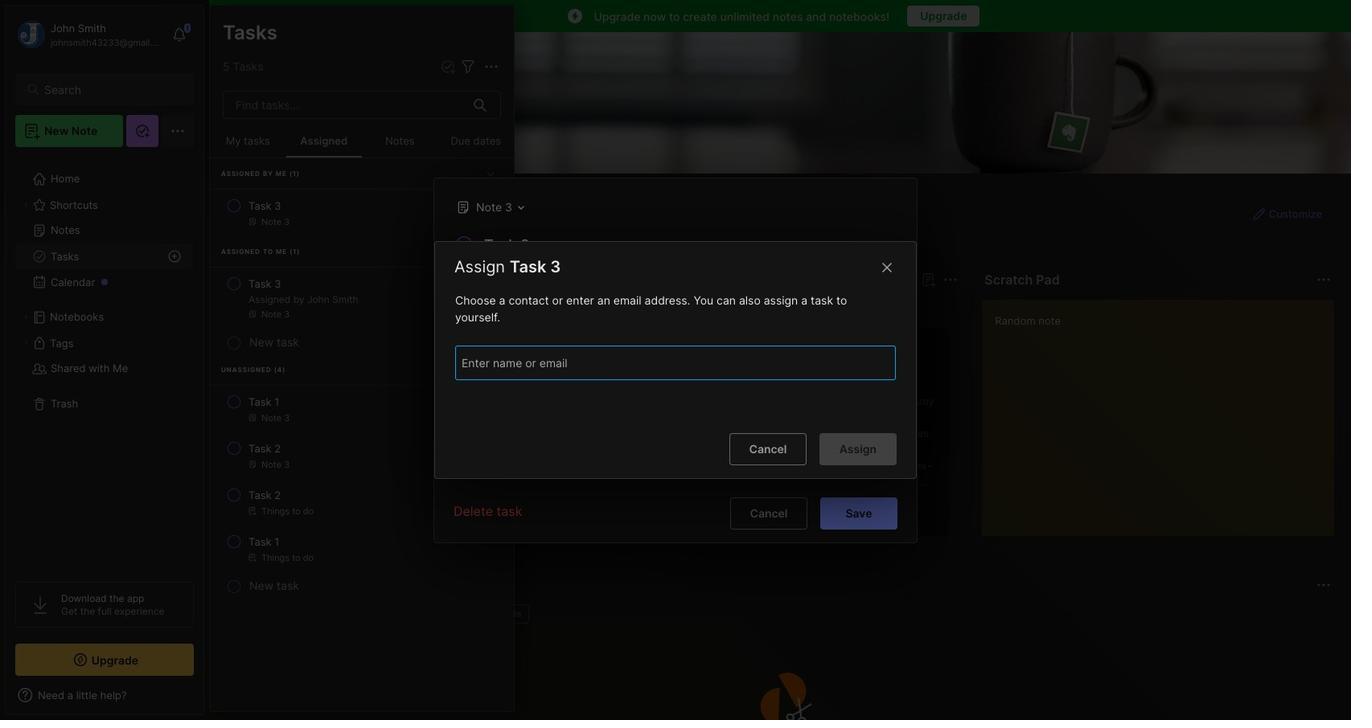 Task type: describe. For each thing, give the bounding box(es) containing it.
task 3 1 cell
[[249, 198, 281, 214]]

main element
[[0, 0, 209, 721]]

2 row from the top
[[216, 269, 507, 327]]

4 row from the top
[[216, 434, 507, 478]]

expand notebooks image
[[21, 313, 31, 323]]

Find tasks… text field
[[226, 92, 464, 118]]

task 3 3 cell
[[249, 276, 281, 292]]

1 horizontal spatial tab
[[293, 299, 358, 318]]

Add tag field
[[460, 354, 822, 372]]

Search text field
[[44, 82, 179, 97]]

0 horizontal spatial tab
[[239, 299, 286, 318]]

expand tags image
[[21, 339, 31, 348]]

task 1 9 cell
[[249, 534, 279, 550]]

6 row from the top
[[216, 528, 507, 571]]

task 2 8 cell
[[249, 487, 281, 503]]

none search field inside the main element
[[44, 80, 179, 99]]



Task type: locate. For each thing, give the bounding box(es) containing it.
2 horizontal spatial tab
[[484, 605, 529, 624]]

new task image
[[440, 59, 456, 75]]

1 row from the top
[[216, 191, 507, 235]]

row
[[216, 191, 507, 235], [216, 269, 507, 327], [216, 388, 507, 431], [216, 434, 507, 478], [216, 481, 507, 524], [216, 528, 507, 571]]

5 row from the top
[[216, 481, 507, 524]]

tree
[[6, 157, 203, 568]]

task 2 7 cell
[[249, 441, 281, 457]]

tree inside the main element
[[6, 157, 203, 568]]

3 row from the top
[[216, 388, 507, 431]]

close image
[[877, 258, 897, 277]]

Start writing… text field
[[995, 300, 1333, 524]]

row group
[[210, 158, 514, 598], [236, 328, 1351, 547]]

tab
[[239, 299, 286, 318], [293, 299, 358, 318], [484, 605, 529, 624]]

None search field
[[44, 80, 179, 99]]

tab list
[[239, 299, 956, 318]]

task 1 6 cell
[[249, 394, 279, 410]]



Task type: vqa. For each thing, say whether or not it's contained in the screenshot.
2nd row
yes



